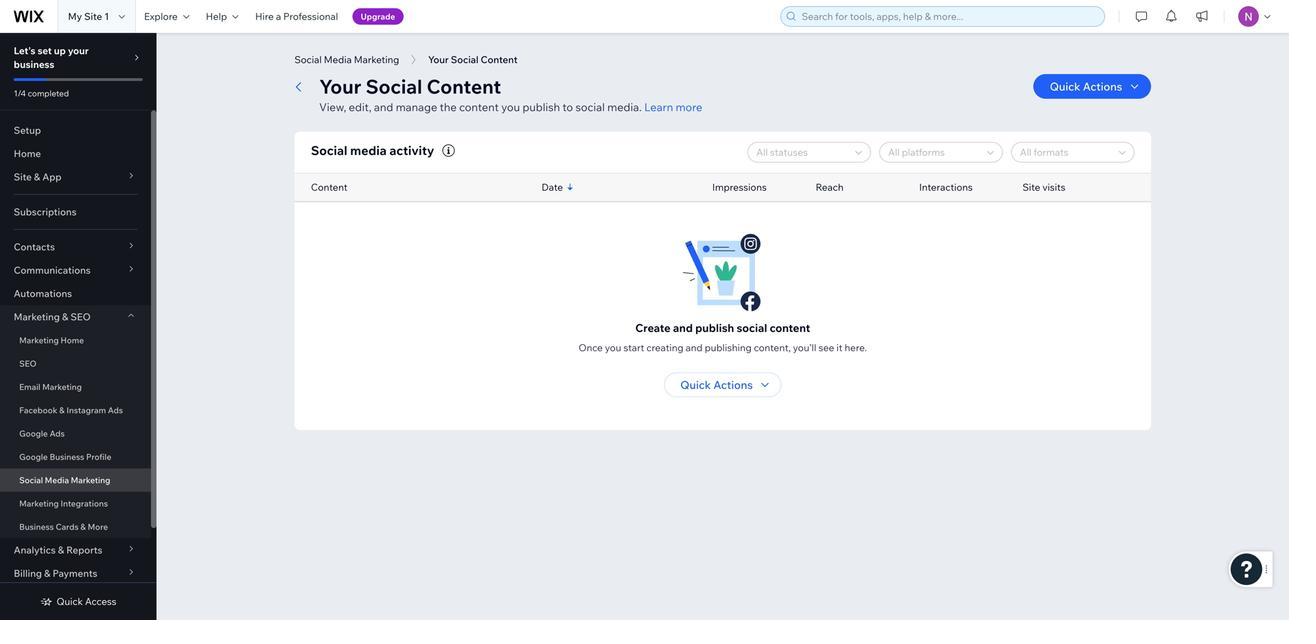 Task type: locate. For each thing, give the bounding box(es) containing it.
& right facebook at bottom
[[59, 405, 65, 416]]

& for app
[[34, 171, 40, 183]]

marketing home
[[19, 335, 84, 346]]

0 vertical spatial media
[[324, 54, 352, 66]]

content inside your social content view, edit, and manage the content you publish to social media. learn more
[[427, 74, 501, 99]]

marketing up integrations
[[71, 475, 110, 486]]

visits
[[1043, 181, 1066, 193]]

marketing home link
[[0, 329, 151, 352]]

publish inside create and publish social content once you start creating and publishing content, you'll see it here.
[[695, 321, 734, 335]]

marketing down upgrade button
[[354, 54, 399, 66]]

your inside button
[[428, 54, 449, 66]]

0 horizontal spatial social
[[576, 100, 605, 114]]

media inside 'sidebar' element
[[45, 475, 69, 486]]

0 horizontal spatial publish
[[523, 100, 560, 114]]

1 vertical spatial and
[[673, 321, 693, 335]]

1 vertical spatial content
[[770, 321, 810, 335]]

it
[[837, 342, 843, 354]]

0 vertical spatial your
[[428, 54, 449, 66]]

your
[[428, 54, 449, 66], [319, 74, 361, 99]]

social media marketing down google business profile on the bottom of the page
[[19, 475, 110, 486]]

profile
[[86, 452, 111, 462]]

facebook
[[19, 405, 57, 416]]

0 vertical spatial quick actions button
[[1034, 74, 1151, 99]]

social up "marketing integrations"
[[19, 475, 43, 486]]

quick access
[[57, 596, 116, 608]]

& inside "dropdown button"
[[44, 568, 50, 580]]

1 vertical spatial you
[[605, 342, 621, 354]]

content up "you'll" on the right bottom of the page
[[770, 321, 810, 335]]

publish inside your social content view, edit, and manage the content you publish to social media. learn more
[[523, 100, 560, 114]]

2 vertical spatial content
[[311, 181, 348, 193]]

publish up publishing on the bottom right of page
[[695, 321, 734, 335]]

analytics
[[14, 544, 56, 556]]

1 horizontal spatial social
[[737, 321, 767, 335]]

2 horizontal spatial site
[[1023, 181, 1041, 193]]

and right edit,
[[374, 100, 393, 114]]

app
[[42, 171, 62, 183]]

0 vertical spatial publish
[[523, 100, 560, 114]]

content
[[459, 100, 499, 114], [770, 321, 810, 335]]

home inside marketing home 'link'
[[61, 335, 84, 346]]

business up social media marketing link
[[50, 452, 84, 462]]

marketing
[[354, 54, 399, 66], [14, 311, 60, 323], [19, 335, 59, 346], [42, 382, 82, 392], [71, 475, 110, 486], [19, 499, 59, 509]]

email marketing link
[[0, 376, 151, 399]]

google for google ads
[[19, 429, 48, 439]]

1 vertical spatial home
[[61, 335, 84, 346]]

site inside popup button
[[14, 171, 32, 183]]

marketing up business cards & more
[[19, 499, 59, 509]]

marketing inside marketing home 'link'
[[19, 335, 59, 346]]

and
[[374, 100, 393, 114], [673, 321, 693, 335], [686, 342, 703, 354]]

business
[[50, 452, 84, 462], [19, 522, 54, 532]]

0 horizontal spatial your
[[319, 74, 361, 99]]

& left the more
[[80, 522, 86, 532]]

quick actions
[[1050, 80, 1123, 93], [681, 378, 753, 392]]

0 vertical spatial you
[[501, 100, 520, 114]]

view,
[[319, 100, 346, 114]]

0 horizontal spatial content
[[459, 100, 499, 114]]

site for site & app
[[14, 171, 32, 183]]

0 horizontal spatial media
[[45, 475, 69, 486]]

1 vertical spatial social
[[737, 321, 767, 335]]

0 horizontal spatial home
[[14, 148, 41, 160]]

1 vertical spatial quick
[[681, 378, 711, 392]]

social media marketing
[[295, 54, 399, 66], [19, 475, 110, 486]]

social media marketing up edit,
[[295, 54, 399, 66]]

& right billing
[[44, 568, 50, 580]]

and up creating
[[673, 321, 693, 335]]

site left 1 on the top of page
[[84, 10, 102, 22]]

1 vertical spatial your
[[319, 74, 361, 99]]

business up analytics
[[19, 522, 54, 532]]

content inside your social content view, edit, and manage the content you publish to social media. learn more
[[459, 100, 499, 114]]

0 vertical spatial quick
[[1050, 80, 1081, 93]]

create and publish social content once you start creating and publishing content, you'll see it here.
[[579, 321, 867, 354]]

your up the the
[[428, 54, 449, 66]]

you left to
[[501, 100, 520, 114]]

here.
[[845, 342, 867, 354]]

content inside button
[[481, 54, 518, 66]]

All statuses field
[[752, 143, 851, 162]]

0 horizontal spatial you
[[501, 100, 520, 114]]

1 horizontal spatial you
[[605, 342, 621, 354]]

content up the the
[[427, 74, 501, 99]]

media for social media marketing link
[[45, 475, 69, 486]]

0 vertical spatial content
[[459, 100, 499, 114]]

0 horizontal spatial social media marketing
[[19, 475, 110, 486]]

publish left to
[[523, 100, 560, 114]]

explore
[[144, 10, 178, 22]]

1 vertical spatial quick actions
[[681, 378, 753, 392]]

quick down creating
[[681, 378, 711, 392]]

ads up google business profile on the bottom of the page
[[50, 429, 65, 439]]

1 horizontal spatial quick actions
[[1050, 80, 1123, 93]]

2 google from the top
[[19, 452, 48, 462]]

1 horizontal spatial publish
[[695, 321, 734, 335]]

content for your social content
[[481, 54, 518, 66]]

0 vertical spatial ads
[[108, 405, 123, 416]]

quick up all formats field
[[1050, 80, 1081, 93]]

google down facebook at bottom
[[19, 429, 48, 439]]

social media marketing for social media marketing button
[[295, 54, 399, 66]]

marketing inside social media marketing link
[[71, 475, 110, 486]]

marketing down automations
[[14, 311, 60, 323]]

1 vertical spatial publish
[[695, 321, 734, 335]]

0 vertical spatial business
[[50, 452, 84, 462]]

social right to
[[576, 100, 605, 114]]

0 vertical spatial content
[[481, 54, 518, 66]]

social media marketing inside button
[[295, 54, 399, 66]]

& down business cards & more
[[58, 544, 64, 556]]

1 horizontal spatial social media marketing
[[295, 54, 399, 66]]

contacts button
[[0, 235, 151, 259]]

0 vertical spatial social media marketing
[[295, 54, 399, 66]]

0 horizontal spatial quick
[[57, 596, 83, 608]]

0 horizontal spatial quick actions button
[[664, 373, 782, 398]]

marketing inside 'marketing & seo' popup button
[[14, 311, 60, 323]]

0 vertical spatial quick actions
[[1050, 80, 1123, 93]]

content down 'social media activity'
[[311, 181, 348, 193]]

1 vertical spatial actions
[[714, 378, 753, 392]]

1 vertical spatial ads
[[50, 429, 65, 439]]

creating
[[647, 342, 684, 354]]

learn more link
[[644, 99, 703, 115]]

create
[[635, 321, 671, 335]]

more
[[88, 522, 108, 532]]

social up manage
[[366, 74, 422, 99]]

marketing up facebook & instagram ads
[[42, 382, 82, 392]]

subscriptions
[[14, 206, 77, 218]]

email
[[19, 382, 40, 392]]

google inside "link"
[[19, 429, 48, 439]]

media for social media marketing button
[[324, 54, 352, 66]]

actions
[[1083, 80, 1123, 93], [714, 378, 753, 392]]

home
[[14, 148, 41, 160], [61, 335, 84, 346]]

1 horizontal spatial ads
[[108, 405, 123, 416]]

your up view,
[[319, 74, 361, 99]]

integrations
[[61, 499, 108, 509]]

site & app
[[14, 171, 62, 183]]

marketing inside social media marketing button
[[354, 54, 399, 66]]

you inside your social content view, edit, and manage the content you publish to social media. learn more
[[501, 100, 520, 114]]

business cards & more
[[19, 522, 108, 532]]

your for your social content view, edit, and manage the content you publish to social media. learn more
[[319, 74, 361, 99]]

1 vertical spatial social media marketing
[[19, 475, 110, 486]]

1 horizontal spatial quick actions button
[[1034, 74, 1151, 99]]

media up view,
[[324, 54, 352, 66]]

let's set up your business
[[14, 45, 89, 70]]

2 vertical spatial quick
[[57, 596, 83, 608]]

0 vertical spatial home
[[14, 148, 41, 160]]

1 horizontal spatial seo
[[71, 311, 91, 323]]

1 horizontal spatial actions
[[1083, 80, 1123, 93]]

content right the the
[[459, 100, 499, 114]]

home link
[[0, 142, 151, 165]]

& for seo
[[62, 311, 68, 323]]

social up content,
[[737, 321, 767, 335]]

site left visits
[[1023, 181, 1041, 193]]

seo
[[71, 311, 91, 323], [19, 359, 37, 369]]

facebook & instagram ads link
[[0, 399, 151, 422]]

1 horizontal spatial home
[[61, 335, 84, 346]]

and right creating
[[686, 342, 703, 354]]

0 horizontal spatial ads
[[50, 429, 65, 439]]

content for your social content view, edit, and manage the content you publish to social media. learn more
[[427, 74, 501, 99]]

you
[[501, 100, 520, 114], [605, 342, 621, 354]]

1 horizontal spatial content
[[770, 321, 810, 335]]

google business profile
[[19, 452, 111, 462]]

you left start
[[605, 342, 621, 354]]

your inside your social content view, edit, and manage the content you publish to social media. learn more
[[319, 74, 361, 99]]

google for google business profile
[[19, 452, 48, 462]]

1 horizontal spatial your
[[428, 54, 449, 66]]

my
[[68, 10, 82, 22]]

marketing & seo
[[14, 311, 91, 323]]

0 vertical spatial social
[[576, 100, 605, 114]]

quick down billing & payments "dropdown button"
[[57, 596, 83, 608]]

1 google from the top
[[19, 429, 48, 439]]

2 vertical spatial and
[[686, 342, 703, 354]]

1 vertical spatial content
[[427, 74, 501, 99]]

media inside button
[[324, 54, 352, 66]]

1 vertical spatial quick actions button
[[664, 373, 782, 398]]

0 horizontal spatial site
[[14, 171, 32, 183]]

google down google ads
[[19, 452, 48, 462]]

edit,
[[349, 100, 372, 114]]

and inside your social content view, edit, and manage the content you publish to social media. learn more
[[374, 100, 393, 114]]

1 horizontal spatial media
[[324, 54, 352, 66]]

& down automations link
[[62, 311, 68, 323]]

media.
[[607, 100, 642, 114]]

& left app
[[34, 171, 40, 183]]

0 vertical spatial and
[[374, 100, 393, 114]]

seo down automations link
[[71, 311, 91, 323]]

social media marketing inside 'sidebar' element
[[19, 475, 110, 486]]

publish
[[523, 100, 560, 114], [695, 321, 734, 335]]

home down the setup on the top left of the page
[[14, 148, 41, 160]]

1 horizontal spatial quick
[[681, 378, 711, 392]]

site left app
[[14, 171, 32, 183]]

content
[[481, 54, 518, 66], [427, 74, 501, 99], [311, 181, 348, 193]]

ads inside "link"
[[50, 429, 65, 439]]

1 vertical spatial media
[[45, 475, 69, 486]]

1 vertical spatial google
[[19, 452, 48, 462]]

sidebar element
[[0, 33, 157, 621]]

social inside your social content view, edit, and manage the content you publish to social media. learn more
[[366, 74, 422, 99]]

0 vertical spatial seo
[[71, 311, 91, 323]]

home down 'marketing & seo' popup button
[[61, 335, 84, 346]]

google
[[19, 429, 48, 439], [19, 452, 48, 462]]

0 vertical spatial google
[[19, 429, 48, 439]]

& for payments
[[44, 568, 50, 580]]

seo up email
[[19, 359, 37, 369]]

1 vertical spatial seo
[[19, 359, 37, 369]]

activity
[[390, 143, 434, 158]]

0 vertical spatial actions
[[1083, 80, 1123, 93]]

0 horizontal spatial actions
[[714, 378, 753, 392]]

0 horizontal spatial quick actions
[[681, 378, 753, 392]]

media up "marketing integrations"
[[45, 475, 69, 486]]

ads right instagram
[[108, 405, 123, 416]]

content up your social content view, edit, and manage the content you publish to social media. learn more
[[481, 54, 518, 66]]

& for instagram
[[59, 405, 65, 416]]

marketing down marketing & seo
[[19, 335, 59, 346]]

marketing inside the marketing integrations link
[[19, 499, 59, 509]]

site
[[84, 10, 102, 22], [14, 171, 32, 183], [1023, 181, 1041, 193]]



Task type: describe. For each thing, give the bounding box(es) containing it.
hire
[[255, 10, 274, 22]]

content inside create and publish social content once you start creating and publishing content, you'll see it here.
[[770, 321, 810, 335]]

hire a professional
[[255, 10, 338, 22]]

social left the media
[[311, 143, 347, 158]]

1/4
[[14, 88, 26, 99]]

subscriptions link
[[0, 200, 151, 224]]

social inside your social content view, edit, and manage the content you publish to social media. learn more
[[576, 100, 605, 114]]

marketing integrations
[[19, 499, 108, 509]]

start
[[624, 342, 644, 354]]

reports
[[66, 544, 102, 556]]

your social content
[[428, 54, 518, 66]]

google ads link
[[0, 422, 151, 446]]

your for your social content
[[428, 54, 449, 66]]

your
[[68, 45, 89, 57]]

impressions
[[712, 181, 767, 193]]

1 vertical spatial business
[[19, 522, 54, 532]]

billing & payments button
[[0, 562, 151, 586]]

social media marketing for social media marketing link
[[19, 475, 110, 486]]

business cards & more link
[[0, 516, 151, 539]]

1
[[104, 10, 109, 22]]

2 horizontal spatial quick
[[1050, 80, 1081, 93]]

my site 1
[[68, 10, 109, 22]]

analytics & reports
[[14, 544, 102, 556]]

your social content button
[[421, 49, 525, 70]]

marketing inside email marketing link
[[42, 382, 82, 392]]

content,
[[754, 342, 791, 354]]

up
[[54, 45, 66, 57]]

social inside 'sidebar' element
[[19, 475, 43, 486]]

email marketing
[[19, 382, 82, 392]]

interactions
[[919, 181, 973, 193]]

social media marketing button
[[288, 49, 406, 70]]

instagram
[[66, 405, 106, 416]]

0 horizontal spatial seo
[[19, 359, 37, 369]]

google ads
[[19, 429, 65, 439]]

billing & payments
[[14, 568, 97, 580]]

more
[[676, 100, 703, 114]]

social media activity
[[311, 143, 434, 158]]

professional
[[283, 10, 338, 22]]

communications
[[14, 264, 91, 276]]

seo inside popup button
[[71, 311, 91, 323]]

automations link
[[0, 282, 151, 306]]

All formats field
[[1016, 143, 1115, 162]]

publishing
[[705, 342, 752, 354]]

you inside create and publish social content once you start creating and publishing content, you'll see it here.
[[605, 342, 621, 354]]

a
[[276, 10, 281, 22]]

social down professional
[[295, 54, 322, 66]]

payments
[[53, 568, 97, 580]]

cards
[[56, 522, 79, 532]]

your social content view, edit, and manage the content you publish to social media. learn more
[[319, 74, 703, 114]]

setup
[[14, 124, 41, 136]]

home inside home "link"
[[14, 148, 41, 160]]

the
[[440, 100, 457, 114]]

access
[[85, 596, 116, 608]]

learn
[[644, 100, 673, 114]]

hire a professional link
[[247, 0, 346, 33]]

upgrade
[[361, 11, 395, 22]]

let's
[[14, 45, 35, 57]]

help
[[206, 10, 227, 22]]

automations
[[14, 288, 72, 300]]

business
[[14, 58, 54, 70]]

1/4 completed
[[14, 88, 69, 99]]

upgrade button
[[353, 8, 404, 25]]

social media marketing link
[[0, 469, 151, 492]]

site & app button
[[0, 165, 151, 189]]

google business profile link
[[0, 446, 151, 469]]

site for site visits
[[1023, 181, 1041, 193]]

marketing integrations link
[[0, 492, 151, 516]]

seo link
[[0, 352, 151, 376]]

marketing & seo button
[[0, 306, 151, 329]]

manage
[[396, 100, 437, 114]]

billing
[[14, 568, 42, 580]]

see
[[819, 342, 835, 354]]

social inside create and publish social content once you start creating and publishing content, you'll see it here.
[[737, 321, 767, 335]]

once
[[579, 342, 603, 354]]

to
[[563, 100, 573, 114]]

All platforms field
[[884, 143, 983, 162]]

setup link
[[0, 119, 151, 142]]

date
[[542, 181, 563, 193]]

contacts
[[14, 241, 55, 253]]

site visits
[[1023, 181, 1066, 193]]

completed
[[28, 88, 69, 99]]

set
[[38, 45, 52, 57]]

social up the the
[[451, 54, 479, 66]]

quick inside "button"
[[57, 596, 83, 608]]

you'll
[[793, 342, 817, 354]]

quick access button
[[40, 596, 116, 608]]

1 horizontal spatial site
[[84, 10, 102, 22]]

analytics & reports button
[[0, 539, 151, 562]]

reach
[[816, 181, 844, 193]]

Search for tools, apps, help & more... field
[[798, 7, 1101, 26]]

& for reports
[[58, 544, 64, 556]]

media
[[350, 143, 387, 158]]

help button
[[198, 0, 247, 33]]

facebook & instagram ads
[[19, 405, 123, 416]]



Task type: vqa. For each thing, say whether or not it's contained in the screenshot.
SEE
yes



